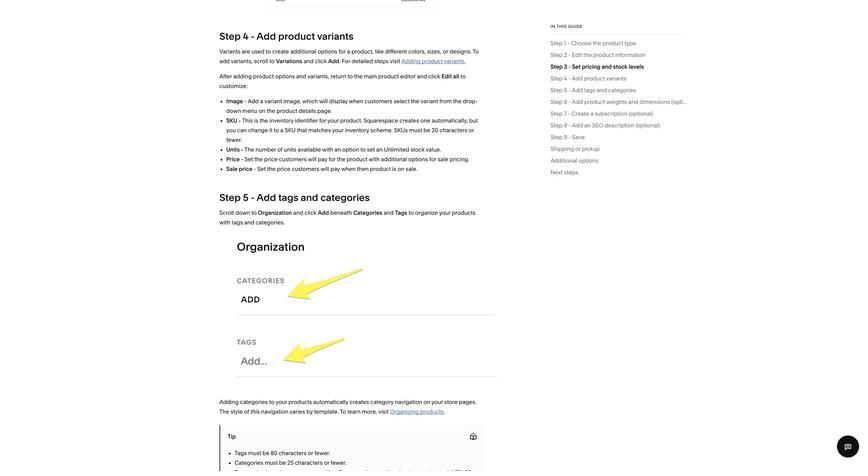 Task type: locate. For each thing, give the bounding box(es) containing it.
sku inside the this is the inventory identifier for your product. squarespace creates one automatically, but you can change it to a sku that matches your inventory scheme. skus must be 20 characters or fewer.
[[285, 127, 296, 134]]

1 vertical spatial sku
[[285, 127, 296, 134]]

creates inside the this is the inventory identifier for your product. squarespace creates one automatically, but you can change it to a sku that matches your inventory scheme. skus must be 20 characters or fewer.
[[400, 117, 419, 124]]

0 horizontal spatial variants,
[[231, 58, 253, 65]]

4 down 3
[[564, 75, 567, 82]]

tags down scroll
[[232, 219, 243, 226]]

1 vertical spatial visit
[[378, 409, 389, 416]]

characters down automatically, at the top of page
[[440, 127, 468, 134]]

step 1 - choose the product type
[[551, 40, 636, 47]]

1 vertical spatial steps
[[564, 169, 578, 176]]

on right menu
[[259, 107, 265, 114]]

variants up variants are used to create additional options for a product, like different colors, sizes, or designs. to add variants, scroll to on the top
[[317, 30, 354, 42]]

the right units
[[245, 146, 254, 153]]

2 vertical spatial tags
[[232, 219, 243, 226]]

edit right "2"
[[572, 52, 582, 58]]

option
[[342, 146, 359, 153]]

step 5 - add tags and categories up "scroll down to organization and click add beneath categories and tags"
[[219, 192, 370, 204]]

is left sale. at left top
[[392, 166, 396, 172]]

2 horizontal spatial an
[[584, 122, 591, 129]]

step for the step 5 - add tags and categories link
[[551, 87, 563, 94]]

0 vertical spatial tags
[[584, 87, 596, 94]]

in this guide
[[551, 24, 583, 29]]

and
[[304, 58, 314, 65], [602, 63, 612, 70], [296, 73, 306, 80], [417, 73, 427, 80], [597, 87, 607, 94], [628, 99, 638, 105], [301, 192, 318, 204], [293, 210, 303, 216], [384, 210, 394, 216], [244, 219, 254, 226]]

20
[[432, 127, 438, 134]]

add down step 4 - add product variants link
[[572, 87, 583, 94]]

- inside 'link'
[[568, 40, 570, 47]]

0 horizontal spatial navigation
[[261, 409, 289, 416]]

add
[[257, 30, 276, 42], [328, 58, 339, 65], [572, 75, 583, 82], [572, 87, 583, 94], [248, 98, 259, 105], [572, 99, 583, 105], [572, 122, 583, 129], [257, 192, 276, 204], [318, 210, 329, 216]]

0 horizontal spatial is
[[254, 117, 258, 124]]

or
[[443, 48, 448, 55], [469, 127, 474, 134], [575, 146, 581, 152], [308, 450, 313, 457], [324, 460, 330, 467]]

click
[[315, 58, 327, 65], [428, 73, 440, 80], [305, 210, 317, 216]]

step 3 - set pricing and stock levels link
[[551, 62, 644, 74]]

1 vertical spatial the
[[219, 409, 229, 416]]

products inside adding categories to your products automatically creates category navigation on your store pages. the style of this navigation varies by template. to learn more, visit
[[288, 399, 312, 406]]

1 vertical spatial step 5 - add tags and categories
[[219, 192, 370, 204]]

customers
[[365, 98, 392, 105], [279, 156, 307, 163], [292, 166, 320, 172]]

with down set
[[369, 156, 380, 163]]

scroll
[[254, 58, 268, 65]]

automatically
[[313, 399, 348, 406]]

2 vertical spatial be
[[279, 460, 286, 467]]

1 horizontal spatial tags
[[278, 192, 298, 204]]

on up organizing products .
[[424, 399, 430, 406]]

tags down step 4 - add product variants link
[[584, 87, 596, 94]]

this right in
[[557, 24, 567, 29]]

1 vertical spatial of
[[244, 409, 249, 416]]

with inside to organize your products with tags and categories.
[[219, 219, 230, 226]]

choose
[[571, 40, 592, 47]]

be left 20
[[424, 127, 431, 134]]

store
[[444, 399, 458, 406]]

be left 80
[[263, 450, 269, 457]]

for down matches
[[329, 156, 336, 163]]

1 horizontal spatial tags
[[395, 210, 407, 216]]

2 vertical spatial must
[[265, 460, 278, 467]]

sku left that
[[285, 127, 296, 134]]

0 horizontal spatial step 5 - add tags and categories
[[219, 192, 370, 204]]

with
[[322, 146, 333, 153], [369, 156, 380, 163], [219, 219, 230, 226]]

creates up learn
[[350, 399, 369, 406]]

variants, inside variants are used to create additional options for a product, like different colors, sizes, or designs. to add variants, scroll to
[[231, 58, 253, 65]]

2 horizontal spatial products
[[452, 210, 476, 216]]

0 vertical spatial with
[[322, 146, 333, 153]]

product down the image,
[[277, 107, 297, 114]]

step 5 - add tags and categories
[[551, 87, 636, 94], [219, 192, 370, 204]]

2 horizontal spatial set
[[572, 63, 581, 70]]

1 vertical spatial variants,
[[307, 73, 329, 80]]

product,
[[352, 48, 374, 55]]

all
[[453, 73, 459, 80]]

must down 80
[[265, 460, 278, 467]]

categories up beneath
[[321, 192, 370, 204]]

is right the this
[[254, 117, 258, 124]]

variants down step 3 - set pricing and stock levels link
[[606, 75, 627, 82]]

inventory up it
[[269, 117, 294, 124]]

inventory down product.
[[345, 127, 369, 134]]

pay left then
[[331, 166, 340, 172]]

categories up style
[[240, 399, 268, 406]]

0 vertical spatial set
[[572, 63, 581, 70]]

0 vertical spatial products
[[452, 210, 476, 216]]

be
[[424, 127, 431, 134], [263, 450, 269, 457], [279, 460, 286, 467]]

1 vertical spatial characters
[[279, 450, 307, 457]]

0 horizontal spatial fewer.
[[226, 137, 242, 143]]

25
[[287, 460, 294, 467]]

set right 3
[[572, 63, 581, 70]]

save
[[572, 134, 585, 141]]

1 vertical spatial tags
[[235, 450, 247, 457]]

0 vertical spatial categories
[[608, 87, 636, 94]]

to inside units - the number of units available with an option to set an unlimited stock value. price - set the price customers will pay for the product with additional options for sale pricing. sale price - set the price customers will pay when then product is on sale.
[[361, 146, 366, 153]]

0 horizontal spatial variant
[[264, 98, 282, 105]]

2 variant from the left
[[421, 98, 438, 105]]

navigation left the varies
[[261, 409, 289, 416]]

to inside to organize your products with tags and categories.
[[409, 210, 414, 216]]

on inside units - the number of units available with an option to set an unlimited stock value. price - set the price customers will pay for the product with additional options for sale pricing. sale price - set the price customers will pay when then product is on sale.
[[398, 166, 404, 172]]

4 up are
[[243, 30, 249, 42]]

step 8 - add an seo description (optional) link
[[551, 121, 660, 132]]

stock left "value."
[[411, 146, 425, 153]]

down right scroll
[[235, 210, 250, 216]]

1 horizontal spatial the
[[245, 146, 254, 153]]

0 horizontal spatial of
[[244, 409, 249, 416]]

step 3 - set pricing and stock levels
[[551, 63, 644, 70]]

0 vertical spatial additional
[[290, 48, 316, 55]]

or inside the this is the inventory identifier for your product. squarespace creates one automatically, but you can change it to a sku that matches your inventory scheme. skus must be 20 characters or fewer.
[[469, 127, 474, 134]]

an left seo
[[584, 122, 591, 129]]

when left then
[[341, 166, 356, 172]]

1 vertical spatial variants
[[606, 75, 627, 82]]

edit
[[572, 52, 582, 58], [442, 73, 452, 80]]

menu
[[242, 107, 257, 114]]

sku up you
[[226, 117, 237, 124]]

of inside adding categories to your products automatically creates category navigation on your store pages. the style of this navigation varies by template. to learn more, visit
[[244, 409, 249, 416]]

your
[[328, 117, 339, 124], [332, 127, 344, 134], [439, 210, 451, 216], [276, 399, 287, 406], [432, 399, 443, 406]]

to
[[266, 48, 271, 55], [269, 58, 275, 65], [348, 73, 353, 80], [461, 73, 466, 80], [274, 127, 279, 134], [361, 146, 366, 153], [251, 210, 257, 216], [409, 210, 414, 216], [269, 399, 274, 406]]

of left units
[[277, 146, 283, 153]]

price
[[264, 156, 278, 163], [239, 166, 253, 172], [277, 166, 290, 172]]

product down scroll
[[253, 73, 274, 80]]

set down number
[[257, 166, 266, 172]]

1 horizontal spatial steps
[[564, 169, 578, 176]]

a right it
[[280, 127, 283, 134]]

a up for
[[347, 48, 350, 55]]

edit left 'all'
[[442, 73, 452, 80]]

1 horizontal spatial of
[[277, 146, 283, 153]]

to inside adding categories to your products automatically creates category navigation on your store pages. the style of this navigation varies by template. to learn more, visit
[[340, 409, 346, 416]]

0 vertical spatial be
[[424, 127, 431, 134]]

on
[[259, 107, 265, 114], [398, 166, 404, 172], [424, 399, 430, 406]]

are
[[242, 48, 250, 55]]

1 horizontal spatial set
[[257, 166, 266, 172]]

step 4 - add product variants link
[[551, 74, 627, 85]]

0 vertical spatial must
[[409, 127, 422, 134]]

with right the available
[[322, 146, 333, 153]]

variants, down are
[[231, 58, 253, 65]]

(optional)
[[672, 99, 696, 105], [629, 110, 653, 117], [636, 122, 660, 129]]

step
[[219, 30, 241, 42], [551, 40, 563, 47], [551, 52, 563, 58], [551, 63, 563, 70], [551, 75, 563, 82], [551, 87, 563, 94], [551, 99, 563, 105], [551, 110, 563, 117], [551, 122, 563, 129], [551, 134, 563, 141], [219, 192, 241, 204]]

4 inside step 4 - add product variants link
[[564, 75, 567, 82]]

but
[[469, 117, 478, 124]]

options
[[318, 48, 338, 55], [275, 73, 295, 80], [408, 156, 428, 163], [579, 157, 599, 164]]

1 horizontal spatial step 5 - add tags and categories
[[551, 87, 636, 94]]

0 horizontal spatial tags
[[232, 219, 243, 226]]

scheme.
[[371, 127, 393, 134]]

2 vertical spatial with
[[219, 219, 230, 226]]

2 vertical spatial categories
[[240, 399, 268, 406]]

0 horizontal spatial tags
[[235, 450, 247, 457]]

set right price
[[245, 156, 253, 163]]

for down page.
[[319, 117, 326, 124]]

this
[[242, 117, 253, 124]]

on left sale. at left top
[[398, 166, 404, 172]]

7
[[564, 110, 567, 117]]

squarespace
[[364, 117, 398, 124]]

with down scroll
[[219, 219, 230, 226]]

4
[[243, 30, 249, 42], [564, 75, 567, 82]]

tags down tip
[[235, 450, 247, 457]]

stock down information
[[613, 63, 628, 70]]

step 4 - add product variants up create
[[219, 30, 354, 42]]

fewer.
[[226, 137, 242, 143], [315, 450, 330, 457], [331, 460, 347, 467]]

options inside units - the number of units available with an option to set an unlimited stock value. price - set the price customers will pay for the product with additional options for sale pricing. sale price - set the price customers will pay when then product is on sale.
[[408, 156, 428, 163]]

product down step 3 - set pricing and stock levels link
[[584, 75, 605, 82]]

0 vertical spatial of
[[277, 146, 283, 153]]

1 vertical spatial adding
[[219, 399, 239, 406]]

the
[[593, 40, 601, 47], [584, 52, 592, 58], [354, 73, 363, 80], [411, 98, 419, 105], [453, 98, 462, 105], [267, 107, 275, 114], [260, 117, 268, 124], [254, 156, 263, 163], [337, 156, 345, 163], [267, 166, 276, 172]]

0 vertical spatial categories
[[353, 210, 382, 216]]

shipping or pickup link
[[551, 144, 600, 156]]

characters right the "25"
[[295, 460, 323, 467]]

your inside to organize your products with tags and categories.
[[439, 210, 451, 216]]

0 horizontal spatial step 4 - add product variants
[[219, 30, 354, 42]]

navigation
[[395, 399, 422, 406], [261, 409, 289, 416]]

adding
[[401, 58, 421, 65], [219, 399, 239, 406]]

click up after adding product options and variants, return to the main product editor and click edit all
[[315, 58, 327, 65]]

varies
[[290, 409, 305, 416]]

0 horizontal spatial sku
[[226, 117, 237, 124]]

step 9 - save
[[551, 134, 585, 141]]

visit down different
[[390, 58, 400, 65]]

customers up squarespace
[[365, 98, 392, 105]]

2
[[564, 52, 567, 58]]

the left style
[[219, 409, 229, 416]]

step for step 9 - save link
[[551, 134, 563, 141]]

to inside adding categories to your products automatically creates category navigation on your store pages. the style of this navigation varies by template. to learn more, visit
[[269, 399, 274, 406]]

or inside variants are used to create additional options for a product, like different colors, sizes, or designs. to add variants, scroll to
[[443, 48, 448, 55]]

1 horizontal spatial 4
[[564, 75, 567, 82]]

options up 'return'
[[318, 48, 338, 55]]

0 vertical spatial is
[[254, 117, 258, 124]]

sale
[[438, 156, 448, 163]]

0 vertical spatial this
[[557, 24, 567, 29]]

2 horizontal spatial with
[[369, 156, 380, 163]]

pay down the available
[[318, 156, 327, 163]]

of right style
[[244, 409, 249, 416]]

step 5 - add tags and categories down step 4 - add product variants link
[[551, 87, 636, 94]]

1 horizontal spatial edit
[[572, 52, 582, 58]]

step inside 'link'
[[551, 40, 563, 47]]

additional down unlimited
[[381, 156, 407, 163]]

tags left organize
[[395, 210, 407, 216]]

1 vertical spatial creates
[[350, 399, 369, 406]]

step 4 - add product variants down pricing
[[551, 75, 627, 82]]

step for step 3 - set pricing and stock levels link
[[551, 63, 563, 70]]

the inside the this is the inventory identifier for your product. squarespace creates one automatically, but you can change it to a sku that matches your inventory scheme. skus must be 20 characters or fewer.
[[260, 117, 268, 124]]

.
[[339, 58, 341, 65], [444, 409, 445, 416]]

1 horizontal spatial is
[[392, 166, 396, 172]]

tags up organization
[[278, 192, 298, 204]]

0 horizontal spatial inventory
[[269, 117, 294, 124]]

1 horizontal spatial adding
[[401, 58, 421, 65]]

. left for
[[339, 58, 341, 65]]

1 vertical spatial customers
[[279, 156, 307, 163]]

categories up step 6 - add product weights and dimensions (optional)
[[608, 87, 636, 94]]

add up menu
[[248, 98, 259, 105]]

product inside 'link'
[[603, 40, 623, 47]]

additional up variations
[[290, 48, 316, 55]]

steps down like
[[374, 58, 389, 65]]

of
[[277, 146, 283, 153], [244, 409, 249, 416]]

sale
[[226, 166, 238, 172]]

2 vertical spatial (optional)
[[636, 122, 660, 129]]

0 horizontal spatial to
[[340, 409, 346, 416]]

categories
[[353, 210, 382, 216], [235, 460, 263, 467]]

down up sku -
[[226, 107, 241, 114]]

to
[[473, 48, 479, 55], [340, 409, 346, 416]]

adding down colors,
[[401, 58, 421, 65]]

unlimited
[[384, 146, 409, 153]]

2 horizontal spatial tags
[[584, 87, 596, 94]]

the
[[245, 146, 254, 153], [219, 409, 229, 416]]

0 vertical spatial 5
[[564, 87, 567, 94]]

0 vertical spatial down
[[226, 107, 241, 114]]

pickup
[[582, 146, 600, 152]]

learn
[[348, 409, 361, 416]]

0 vertical spatial when
[[349, 98, 363, 105]]

step for step 8 - add an seo description (optional) link at the top right of the page
[[551, 122, 563, 129]]

this right style
[[251, 409, 260, 416]]

variants are used to create additional options for a product, like different colors, sizes, or designs. to add variants, scroll to
[[219, 48, 479, 65]]

0 vertical spatial visit
[[390, 58, 400, 65]]

0 vertical spatial adding
[[401, 58, 421, 65]]

will inside - add a variant image, which will display when customers select the variant from the drop- down menu on the product details page.
[[319, 98, 328, 105]]

step for step 7 - create a subscription (optional) link
[[551, 110, 563, 117]]

1 horizontal spatial to
[[473, 48, 479, 55]]

organizing products .
[[390, 409, 445, 416]]

weights
[[607, 99, 627, 105]]

an
[[584, 122, 591, 129], [335, 146, 341, 153], [376, 146, 383, 153]]

must left 80
[[248, 450, 261, 457]]

an right set
[[376, 146, 383, 153]]

visit down category at the bottom left of the page
[[378, 409, 389, 416]]

1 vertical spatial pay
[[331, 166, 340, 172]]

to inside the this is the inventory identifier for your product. squarespace creates one automatically, but you can change it to a sku that matches your inventory scheme. skus must be 20 characters or fewer.
[[274, 127, 279, 134]]

0 horizontal spatial adding
[[219, 399, 239, 406]]

options inside variants are used to create additional options for a product, like different colors, sizes, or designs. to add variants, scroll to
[[318, 48, 338, 55]]

to left learn
[[340, 409, 346, 416]]

when inside units - the number of units available with an option to set an unlimited stock value. price - set the price customers will pay for the product with additional options for sale pricing. sale price - set the price customers will pay when then product is on sale.
[[341, 166, 356, 172]]

categories down tip
[[235, 460, 263, 467]]

is inside the this is the inventory identifier for your product. squarespace creates one automatically, but you can change it to a sku that matches your inventory scheme. skus must be 20 characters or fewer.
[[254, 117, 258, 124]]

details
[[299, 107, 316, 114]]

detailed
[[352, 58, 373, 65]]

1 horizontal spatial categories
[[353, 210, 382, 216]]

for inside the this is the inventory identifier for your product. squarespace creates one automatically, but you can change it to a sku that matches your inventory scheme. skus must be 20 characters or fewer.
[[319, 117, 326, 124]]

1 vertical spatial edit
[[442, 73, 452, 80]]

be left the "25"
[[279, 460, 286, 467]]

0 vertical spatial variants
[[317, 30, 354, 42]]

1 horizontal spatial be
[[279, 460, 286, 467]]

1 horizontal spatial categories
[[321, 192, 370, 204]]

subscription
[[595, 110, 628, 117]]

variant left from
[[421, 98, 438, 105]]

creates up skus
[[400, 117, 419, 124]]

create
[[272, 48, 289, 55]]

categories_tags.png image
[[219, 227, 589, 392]]

next steps
[[551, 169, 578, 176]]

add up used
[[257, 30, 276, 42]]

categories right beneath
[[353, 210, 382, 216]]

1 horizontal spatial step 4 - add product variants
[[551, 75, 627, 82]]

0 vertical spatial to
[[473, 48, 479, 55]]

click left beneath
[[305, 210, 317, 216]]

template.
[[314, 409, 339, 416]]

variant left the image,
[[264, 98, 282, 105]]

- inside - add a variant image, which will display when customers select the variant from the drop- down menu on the product details page.
[[244, 98, 247, 105]]

an left option
[[335, 146, 341, 153]]

0 vertical spatial variants,
[[231, 58, 253, 65]]

to right the designs.
[[473, 48, 479, 55]]

to inside to customize:
[[461, 73, 466, 80]]

visit
[[390, 58, 400, 65], [378, 409, 389, 416]]

-
[[251, 30, 255, 42], [568, 40, 570, 47], [569, 52, 571, 58], [569, 63, 571, 70], [569, 75, 571, 82], [569, 87, 571, 94], [244, 98, 247, 105], [569, 99, 571, 105], [568, 110, 570, 117], [239, 117, 241, 124], [569, 122, 571, 129], [569, 134, 571, 141], [241, 146, 243, 153], [241, 156, 243, 163], [254, 166, 256, 172], [251, 192, 255, 204]]

navigation up organizing
[[395, 399, 422, 406]]

1 horizontal spatial navigation
[[395, 399, 422, 406]]

2 vertical spatial on
[[424, 399, 430, 406]]

steps down the additional options link
[[564, 169, 578, 176]]

like
[[375, 48, 384, 55]]

characters up the "25"
[[279, 450, 307, 457]]

tags inside the step 5 - add tags and categories link
[[584, 87, 596, 94]]



Task type: describe. For each thing, give the bounding box(es) containing it.
sizes,
[[427, 48, 442, 55]]

0 horizontal spatial variants
[[317, 30, 354, 42]]

price
[[226, 156, 240, 163]]

a right create
[[591, 110, 594, 117]]

the inside units - the number of units available with an option to set an unlimited stock value. price - set the price customers will pay for the product with additional options for sale pricing. sale price - set the price customers will pay when then product is on sale.
[[245, 146, 254, 153]]

variations and click add . for detailed steps visit adding product variants.
[[276, 58, 466, 65]]

additional inside variants are used to create additional options for a product, like different colors, sizes, or designs. to add variants, scroll to
[[290, 48, 316, 55]]

is inside units - the number of units available with an option to set an unlimited stock value. price - set the price customers will pay for the product with additional options for sale pricing. sale price - set the price customers will pay when then product is on sale.
[[392, 166, 396, 172]]

add inside - add a variant image, which will display when customers select the variant from the drop- down menu on the product details page.
[[248, 98, 259, 105]]

step for step 4 - add product variants link
[[551, 75, 563, 82]]

of inside units - the number of units available with an option to set an unlimited stock value. price - set the price customers will pay for the product with additional options for sale pricing. sale price - set the price customers will pay when then product is on sale.
[[277, 146, 283, 153]]

product up create
[[278, 30, 315, 42]]

0 vertical spatial (optional)
[[672, 99, 696, 105]]

- add a variant image, which will display when customers select the variant from the drop- down menu on the product details page.
[[226, 98, 478, 114]]

used
[[252, 48, 265, 55]]

2 horizontal spatial categories
[[608, 87, 636, 94]]

return
[[331, 73, 346, 80]]

additional
[[551, 157, 578, 164]]

units
[[226, 146, 240, 153]]

8
[[564, 122, 567, 129]]

variants.
[[444, 58, 466, 65]]

organize
[[415, 210, 438, 216]]

shipping
[[551, 146, 574, 152]]

0 vertical spatial step 5 - add tags and categories
[[551, 87, 636, 94]]

1 horizontal spatial variants
[[606, 75, 627, 82]]

add up save
[[572, 122, 583, 129]]

guide
[[568, 24, 583, 29]]

customers inside - add a variant image, which will display when customers select the variant from the drop- down menu on the product details page.
[[365, 98, 392, 105]]

product right then
[[370, 166, 391, 172]]

stock inside units - the number of units available with an option to set an unlimited stock value. price - set the price customers will pay for the product with additional options for sale pricing. sale price - set the price customers will pay when then product is on sale.
[[411, 146, 425, 153]]

organization
[[258, 210, 292, 216]]

category
[[371, 399, 394, 406]]

sale.
[[406, 166, 418, 172]]

after
[[219, 73, 232, 80]]

1 vertical spatial must
[[248, 450, 261, 457]]

adding product variants. link
[[401, 58, 466, 65]]

dimensions
[[640, 99, 670, 105]]

1 vertical spatial navigation
[[261, 409, 289, 416]]

1 vertical spatial categories
[[321, 192, 370, 204]]

set
[[367, 146, 375, 153]]

1 vertical spatial click
[[428, 73, 440, 80]]

additional inside units - the number of units available with an option to set an unlimited stock value. price - set the price customers will pay for the product with additional options for sale pricing. sale price - set the price customers will pay when then product is on sale.
[[381, 156, 407, 163]]

scroll
[[219, 210, 234, 216]]

adding
[[233, 73, 252, 80]]

options down the pickup
[[579, 157, 599, 164]]

1 horizontal spatial fewer.
[[315, 450, 330, 457]]

product down sizes,
[[422, 58, 443, 65]]

2 vertical spatial customers
[[292, 166, 320, 172]]

for
[[342, 58, 350, 65]]

down inside - add a variant image, which will display when customers select the variant from the drop- down menu on the product details page.
[[226, 107, 241, 114]]

add up organization
[[257, 192, 276, 204]]

0 horizontal spatial .
[[339, 58, 341, 65]]

step 5 - add tags and categories link
[[551, 85, 636, 97]]

shipping or pickup
[[551, 146, 600, 152]]

0 vertical spatial pay
[[318, 156, 327, 163]]

by
[[307, 409, 313, 416]]

type
[[625, 40, 636, 47]]

matches
[[308, 127, 331, 134]]

1 horizontal spatial inventory
[[345, 127, 369, 134]]

different
[[385, 48, 407, 55]]

must inside the this is the inventory identifier for your product. squarespace creates one automatically, but you can change it to a sku that matches your inventory scheme. skus must be 20 characters or fewer.
[[409, 127, 422, 134]]

step 8 - add an seo description (optional)
[[551, 122, 660, 129]]

product up then
[[347, 156, 368, 163]]

it
[[269, 127, 272, 134]]

price down number
[[264, 156, 278, 163]]

you
[[226, 127, 236, 134]]

levels
[[629, 63, 644, 70]]

step 2 - edit the product information link
[[551, 50, 645, 62]]

1 horizontal spatial stock
[[613, 63, 628, 70]]

1 vertical spatial be
[[263, 450, 269, 457]]

0 vertical spatial edit
[[572, 52, 582, 58]]

add left for
[[328, 58, 339, 65]]

sku -
[[226, 117, 242, 124]]

0 vertical spatial click
[[315, 58, 327, 65]]

scroll down to organization and click add beneath categories and tags
[[219, 210, 409, 216]]

1 horizontal spatial variants,
[[307, 73, 329, 80]]

1 horizontal spatial this
[[557, 24, 567, 29]]

categories.
[[256, 219, 285, 226]]

0 vertical spatial step 4 - add product variants
[[219, 30, 354, 42]]

characters inside the this is the inventory identifier for your product. squarespace creates one automatically, but you can change it to a sku that matches your inventory scheme. skus must be 20 characters or fewer.
[[440, 127, 468, 134]]

on inside adding categories to your products automatically creates category navigation on your store pages. the style of this navigation varies by template. to learn more, visit
[[424, 399, 430, 406]]

product down the step 5 - add tags and categories link
[[585, 99, 605, 105]]

1 variant from the left
[[264, 98, 282, 105]]

organizing products link
[[390, 409, 444, 416]]

1 vertical spatial will
[[308, 156, 317, 163]]

1 horizontal spatial products
[[420, 409, 444, 416]]

this inside adding categories to your products automatically creates category navigation on your store pages. the style of this navigation varies by template. to learn more, visit
[[251, 409, 260, 416]]

1 horizontal spatial with
[[322, 146, 333, 153]]

add
[[219, 58, 230, 65]]

fewer. inside the this is the inventory identifier for your product. squarespace creates one automatically, but you can change it to a sku that matches your inventory scheme. skus must be 20 characters or fewer.
[[226, 137, 242, 143]]

0 vertical spatial inventory
[[269, 117, 294, 124]]

from
[[440, 98, 452, 105]]

tags inside to organize your products with tags and categories.
[[232, 219, 243, 226]]

price down units
[[277, 166, 290, 172]]

designs.
[[450, 48, 472, 55]]

step 6 - add product weights and dimensions (optional) link
[[551, 97, 696, 109]]

0 horizontal spatial an
[[335, 146, 341, 153]]

2 vertical spatial click
[[305, 210, 317, 216]]

1 horizontal spatial an
[[376, 146, 383, 153]]

step 7 - create a subscription (optional) link
[[551, 109, 653, 121]]

to customize:
[[219, 73, 466, 89]]

2 vertical spatial fewer.
[[331, 460, 347, 467]]

categories inside tags must be 80 characters or fewer. categories must be 25 characters or fewer.
[[235, 460, 263, 467]]

customize:
[[219, 83, 248, 89]]

6
[[564, 99, 567, 105]]

1 horizontal spatial pay
[[331, 166, 340, 172]]

2 vertical spatial will
[[321, 166, 329, 172]]

tags inside tags must be 80 characters or fewer. categories must be 25 characters or fewer.
[[235, 450, 247, 457]]

for down "value."
[[429, 156, 436, 163]]

display
[[329, 98, 348, 105]]

1 horizontal spatial must
[[265, 460, 278, 467]]

value.
[[426, 146, 441, 153]]

image
[[226, 98, 243, 105]]

step for step 1 - choose the product type 'link'
[[551, 40, 563, 47]]

a inside the this is the inventory identifier for your product. squarespace creates one automatically, but you can change it to a sku that matches your inventory scheme. skus must be 20 characters or fewer.
[[280, 127, 283, 134]]

add right 6
[[572, 99, 583, 105]]

2 vertical spatial characters
[[295, 460, 323, 467]]

1 vertical spatial .
[[444, 409, 445, 416]]

1 vertical spatial down
[[235, 210, 250, 216]]

identifier
[[295, 117, 318, 124]]

1 vertical spatial with
[[369, 156, 380, 163]]

next steps link
[[551, 168, 578, 179]]

products inside to organize your products with tags and categories.
[[452, 210, 476, 216]]

the inside adding categories to your products automatically creates category navigation on your store pages. the style of this navigation varies by template. to learn more, visit
[[219, 409, 229, 416]]

0 horizontal spatial steps
[[374, 58, 389, 65]]

pricing.
[[450, 156, 469, 163]]

a inside - add a variant image, which will display when customers select the variant from the drop- down menu on the product details page.
[[260, 98, 263, 105]]

to inside variants are used to create additional options for a product, like different colors, sizes, or designs. to add variants, scroll to
[[473, 48, 479, 55]]

add left beneath
[[318, 210, 329, 216]]

drop-
[[463, 98, 478, 105]]

step for the step 2 - edit the product information link
[[551, 52, 563, 58]]

beneath
[[330, 210, 352, 216]]

can
[[237, 127, 247, 134]]

the inside 'link'
[[593, 40, 601, 47]]

add down pricing
[[572, 75, 583, 82]]

80
[[271, 450, 277, 457]]

price right sale
[[239, 166, 253, 172]]

pricing
[[582, 63, 601, 70]]

adding inside adding categories to your products automatically creates category navigation on your store pages. the style of this navigation varies by template. to learn more, visit
[[219, 399, 239, 406]]

1 vertical spatial step 4 - add product variants
[[551, 75, 627, 82]]

categories inside adding categories to your products automatically creates category navigation on your store pages. the style of this navigation varies by template. to learn more, visit
[[240, 399, 268, 406]]

creates inside adding categories to your products automatically creates category navigation on your store pages. the style of this navigation varies by template. to learn more, visit
[[350, 399, 369, 406]]

units
[[284, 146, 297, 153]]

when inside - add a variant image, which will display when customers select the variant from the drop- down menu on the product details page.
[[349, 98, 363, 105]]

for inside variants are used to create additional options for a product, like different colors, sizes, or designs. to add variants, scroll to
[[339, 48, 346, 55]]

automatically,
[[432, 117, 468, 124]]

available
[[298, 146, 321, 153]]

step 1 - choose the product type link
[[551, 38, 636, 50]]

1 vertical spatial 5
[[243, 192, 249, 204]]

this is the inventory identifier for your product. squarespace creates one automatically, but you can change it to a sku that matches your inventory scheme. skus must be 20 characters or fewer.
[[226, 117, 478, 143]]

image,
[[283, 98, 301, 105]]

variations
[[276, 58, 302, 65]]

a inside variants are used to create additional options for a product, like different colors, sizes, or designs. to add variants, scroll to
[[347, 48, 350, 55]]

0 horizontal spatial edit
[[442, 73, 452, 80]]

product right main at top
[[378, 73, 399, 80]]

which
[[303, 98, 318, 105]]

0 horizontal spatial set
[[245, 156, 253, 163]]

1
[[564, 40, 566, 47]]

0 horizontal spatial 4
[[243, 30, 249, 42]]

options down variations
[[275, 73, 295, 80]]

1 horizontal spatial visit
[[390, 58, 400, 65]]

9
[[564, 134, 567, 141]]

tags must be 80 characters or fewer. categories must be 25 characters or fewer.
[[235, 450, 347, 467]]

steps inside next steps link
[[564, 169, 578, 176]]

main
[[364, 73, 377, 80]]

pages.
[[459, 399, 477, 406]]

adding categories to your products automatically creates category navigation on your store pages. the style of this navigation varies by template. to learn more, visit
[[219, 399, 477, 416]]

sale_unlimited.png image
[[267, 0, 437, 12]]

product up step 3 - set pricing and stock levels
[[593, 52, 614, 58]]

additional options
[[551, 157, 599, 164]]

product inside - add a variant image, which will display when customers select the variant from the drop- down menu on the product details page.
[[277, 107, 297, 114]]

number
[[256, 146, 276, 153]]

visit inside adding categories to your products automatically creates category navigation on your store pages. the style of this navigation varies by template. to learn more, visit
[[378, 409, 389, 416]]

be inside the this is the inventory identifier for your product. squarespace creates one automatically, but you can change it to a sku that matches your inventory scheme. skus must be 20 characters or fewer.
[[424, 127, 431, 134]]

on inside - add a variant image, which will display when customers select the variant from the drop- down menu on the product details page.
[[259, 107, 265, 114]]

seo
[[592, 122, 603, 129]]

then
[[357, 166, 369, 172]]

that
[[297, 127, 307, 134]]

description
[[605, 122, 634, 129]]

units - the number of units available with an option to set an unlimited stock value. price - set the price customers will pay for the product with additional options for sale pricing. sale price - set the price customers will pay when then product is on sale.
[[226, 146, 469, 172]]

set inside step 3 - set pricing and stock levels link
[[572, 63, 581, 70]]

1 horizontal spatial 5
[[564, 87, 567, 94]]

change
[[248, 127, 268, 134]]

tip
[[228, 434, 236, 441]]

step 9 - save link
[[551, 132, 585, 144]]

and inside to organize your products with tags and categories.
[[244, 219, 254, 226]]

1 vertical spatial (optional)
[[629, 110, 653, 117]]

step for step 6 - add product weights and dimensions (optional) link
[[551, 99, 563, 105]]



Task type: vqa. For each thing, say whether or not it's contained in the screenshot.
the middle must
yes



